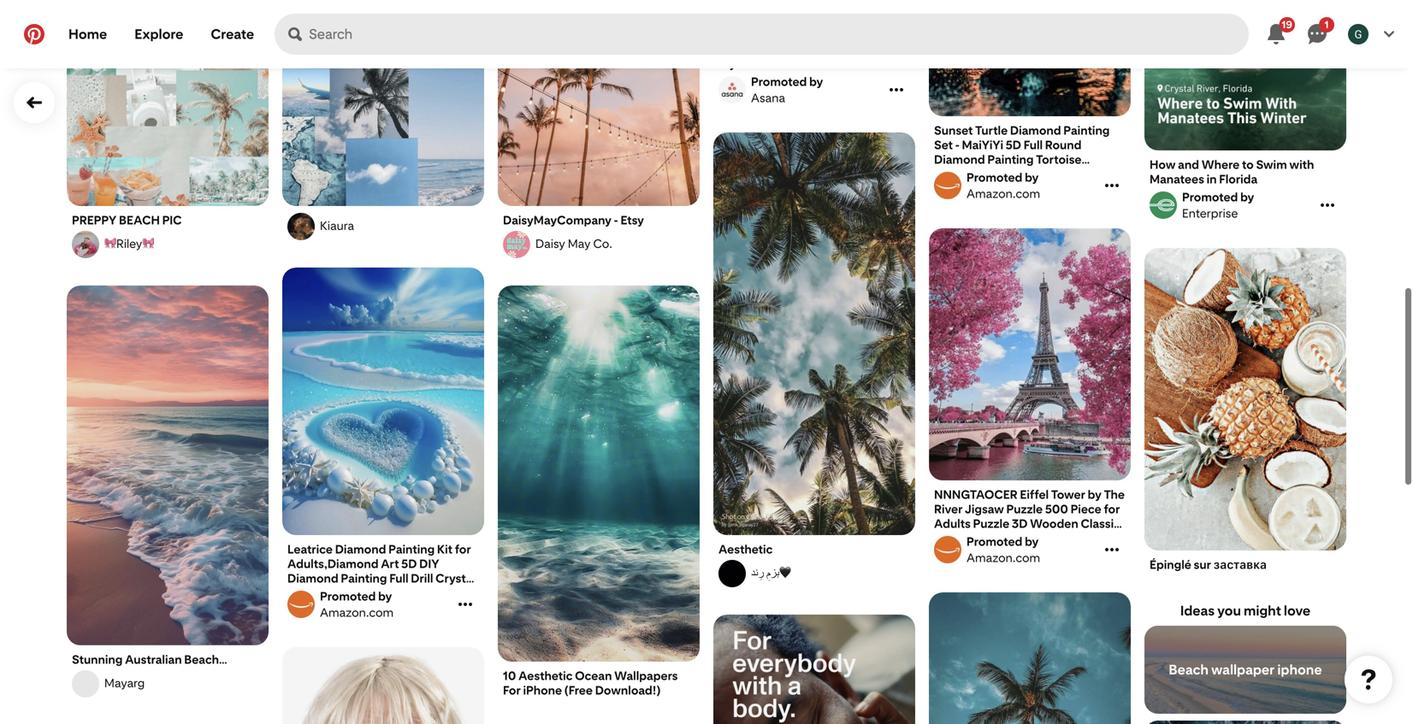 Task type: describe. For each thing, give the bounding box(es) containing it.
daisymaycompany
[[503, 209, 612, 224]]

بزمِ
[[767, 562, 779, 576]]

amazon.com for prices may vary. [creative design diamond painting kit]5d shaped crystal diamond art adult kids diamond painting kit, diamond painting art is suitable for kids boys and girls. [enjoy your diy time]choose the correct color according to the diamond number map on the canvas, pour the corresponding number of diamonds into the plate, and click on the plate with a pen. when done, you can press it with the book. the art of drawing makes you relaxed and happy. [play with your lover and friends, create m image
[[320, 602, 394, 616]]

with
[[1290, 154, 1314, 168]]

mayarg link
[[69, 667, 266, 694]]

amazon.com link for prices may vary. [creative design diamond painting kit]5d shaped crystal diamond art adult kids diamond painting kit, diamond painting art is suitable for kids boys and girls. [enjoy your diy time]choose the correct color according to the diamond number map on the canvas, pour the corresponding number of diamonds into the plate, and click on the plate with a pen. when done, you can press it with the book. the art of drawing makes you relaxed and happy. [play with your lover and friends, create m image
[[285, 586, 454, 616]]

asana link
[[716, 71, 886, 101]]

embark on an unforgettable adventure and get up close with gentle giants — the lovable manatees of florida! just an hour's drive north of tampa, you can float in the crystal river and experience a once-in-a-lifetime encounter with a manatee. save this pin for your bucket list of destinations to escape the cold. image
[[1145, 0, 1347, 147]]

this contains an image of: stunning australian beach wallpapers for inspiration! image
[[67, 282, 269, 642]]

🎀riley🎀 link
[[69, 227, 266, 255]]

19 button
[[1256, 14, 1297, 55]]

for
[[503, 680, 521, 694]]

iphone
[[523, 680, 562, 694]]

explore
[[135, 26, 183, 42]]

بزمِ رِند🖤 link
[[716, 557, 913, 584]]

beautiful sky and tress #aesthetic #sky #tree's image
[[714, 129, 915, 532]]

preppy beach pic link
[[72, 209, 264, 224]]

might
[[1244, 599, 1282, 616]]

épinglé
[[1150, 554, 1192, 569]]

aesthetic inside 10 aesthetic ocean wallpapers for iphone (free download!)
[[519, 665, 573, 680]]

رِند🖤
[[751, 562, 791, 576]]

try for free
[[719, 53, 780, 67]]

10 aesthetic ocean wallpapers for iphone (free download!) link
[[503, 665, 695, 694]]

daisymaycompany - etsy
[[503, 209, 644, 224]]

beach wallpaper iphone link
[[1145, 622, 1347, 711]]

asana
[[751, 87, 786, 101]]

enterprise
[[1182, 202, 1238, 217]]

épinglé sur заставка
[[1150, 554, 1267, 569]]

co.
[[593, 233, 613, 247]]

you
[[1218, 599, 1241, 616]]

enterprise link
[[1147, 186, 1317, 217]]

🎀riley🎀
[[104, 233, 154, 247]]

free
[[757, 53, 780, 67]]

amazon.com link for prices may vary. ❤high quality 500 piece jigsaw puzzle,the finished puzzle measures 20.5x15in（52 x 38 cm） when complete. ❤quality printing, precise cut-outs, sturdy and precious materials.in order to facilitate the transportation without missing accessories, the puzzle is partially completed. after you receive it, you can open the puzzle and complete the wonderful puzzle world. ❤made from thick, durable board that is 100% recycled,forever attentive to ecological issues, thus avoiding the use of image
[[932, 531, 1101, 562]]

wallpaper
[[1212, 658, 1275, 675]]

how and where to swim with manatees in florida
[[1150, 154, 1314, 183]]

wallpapers
[[614, 665, 678, 680]]

pic
[[162, 209, 182, 224]]

ideas you might love
[[1181, 599, 1311, 616]]

sur
[[1194, 554, 1211, 569]]

greg robinson image
[[1348, 24, 1369, 44]]

iphone
[[1278, 658, 1322, 675]]

how
[[1150, 154, 1176, 168]]

beach wallpaper iphone
[[1169, 658, 1322, 675]]

and
[[1178, 154, 1200, 168]]

explore link
[[121, 14, 197, 55]]

home
[[68, 26, 107, 42]]

بزمِ رِند🖤
[[751, 562, 791, 576]]

заставка
[[1214, 554, 1267, 569]]

where
[[1202, 154, 1240, 168]]

download!)
[[595, 680, 661, 694]]



Task type: vqa. For each thing, say whether or not it's contained in the screenshot.
Florida
yes



Task type: locate. For each thing, give the bounding box(es) containing it.
this contains an image of: épinglé sur заставка image
[[1145, 244, 1347, 547]]

this contains an image of: pin by lisa klintenberg on palmer | scenery wallpaper, landscape wallpaper, phone wallpaper images image
[[929, 589, 1131, 725]]

1 vertical spatial aesthetic
[[519, 665, 573, 680]]

manatees
[[1150, 168, 1205, 183]]

2 vertical spatial amazon.com
[[320, 602, 394, 616]]

daisy may co. link
[[501, 227, 697, 255]]

0 vertical spatial amazon.com
[[967, 183, 1041, 197]]

Search text field
[[309, 14, 1249, 55]]

0 vertical spatial aesthetic
[[719, 539, 773, 553]]

preppy
[[72, 209, 117, 224]]

try for free link
[[719, 53, 910, 67]]

for
[[739, 53, 755, 67]]

amazon.com link
[[932, 166, 1101, 197], [932, 531, 1101, 562], [285, 586, 454, 616]]

1 vertical spatial amazon.com
[[967, 547, 1041, 562]]

create link
[[197, 14, 268, 55]]

daisy may co.
[[536, 233, 613, 247]]

benefits that benefit your skin** and the toddler in your life, who is definitely going to try and use your face as a trampoline. **these statements have not been evaluated by the food and drug administration. this product is not intended to diagnose, treat, cure, or prevent any disease. image
[[714, 611, 915, 725]]

search icon image
[[288, 27, 302, 41]]

19
[[1282, 18, 1293, 31]]

to
[[1242, 154, 1254, 168]]

ideas
[[1181, 599, 1215, 616]]

how and where to swim with manatees in florida link
[[1150, 154, 1342, 183]]

beach
[[1169, 658, 1209, 675]]

prices may vary. ❤high quality 500 piece jigsaw puzzle,the finished puzzle measures 20.5x15in（52 x 38 cm） when complete. ❤quality printing, precise cut-outs, sturdy and precious materials.in order to facilitate the transportation without missing accessories, the puzzle is partially completed. after you receive it, you can open the puzzle and complete the wonderful puzzle world. ❤made from thick, durable board that is 100% recycled,forever attentive to ecological issues, thus avoiding the use of image
[[929, 225, 1131, 477]]

prices may vary. [creative design diamond painting kit]5d shaped crystal diamond art adult kids diamond painting kit, diamond painting art is suitable for kids boys and girls. [enjoy your diy time]choose the correct color according to the diamond number map on the canvas, pour the corresponding number of diamonds into the plate, and click on the plate with a pen. when done, you can press it with the book. the art of drawing makes you relaxed and happy. [play with your lover and friends, create m image
[[282, 264, 484, 532]]

prices may vary. handmade in the usa about zagone studios: manufacturer of some of the best fitting masks in the world! all masks are made by hand in the usa. we don't just sell rubber halloween masks. we sell characters our customers can become. over 45 years of innovation and creativity make zagone studios masks & costumes the best in the industry. high quality: masks and costumes are designed to be comfortably worn for extended periods of time care instructions: hand wash latex masks with dil image
[[282, 644, 484, 725]]

daisy
[[536, 233, 565, 247]]

aesthetic
[[719, 539, 773, 553], [519, 665, 573, 680]]

create
[[211, 26, 254, 42]]

kiaura link
[[285, 209, 482, 237]]

try
[[719, 53, 736, 67]]

this contains an image of: preppy beach pic image
[[67, 0, 269, 203]]

0 vertical spatial amazon.com link
[[932, 166, 1101, 197]]

daisymaycompany - etsy link
[[503, 209, 695, 224]]

1 horizontal spatial aesthetic
[[719, 539, 773, 553]]

kiaura
[[320, 215, 354, 229]]

may
[[568, 233, 591, 247]]

amazon.com
[[967, 183, 1041, 197], [967, 547, 1041, 562], [320, 602, 394, 616]]

2 vertical spatial amazon.com link
[[285, 586, 454, 616]]

(free
[[565, 680, 593, 694]]

1 button
[[1297, 14, 1338, 55]]

this contains an image of: image
[[282, 0, 484, 203]]

aesthetic right 10
[[519, 665, 573, 680]]

aesthetic link
[[719, 539, 910, 553]]

this contains an image of: 10 aesthetic ocean wallpapers for iphone (free download!) image
[[498, 282, 700, 659]]

amazon.com for prices may vary. 100% full drill - high quality canvas, clear numbers, the pattern itself has a sticky background and plastic overtop to keep the picture sticky. easy to paint - diamond painting can enhance your hands on ability. it is very easy to enjoy and you will find the project are relaxing and rewarding. great gift - diy diamond painting is a nice gift for family and friends. free guarantee - if you lost or missing the drill just contact us, we will resend the missing drill to you for fre
[[967, 183, 1041, 197]]

amazon.com link for prices may vary. 100% full drill - high quality canvas, clear numbers, the pattern itself has a sticky background and plastic overtop to keep the picture sticky. easy to paint - diamond painting can enhance your hands on ability. it is very easy to enjoy and you will find the project are relaxing and rewarding. great gift - diy diamond painting is a nice gift for family and friends. free guarantee - if you lost or missing the drill just contact us, we will resend the missing drill to you for fre
[[932, 166, 1101, 197]]

love
[[1284, 599, 1311, 616]]

home link
[[55, 14, 121, 55]]

0 horizontal spatial aesthetic
[[519, 665, 573, 680]]

épinglé sur заставка link
[[1150, 554, 1342, 569]]

10
[[503, 665, 516, 680]]

swim
[[1256, 154, 1287, 168]]

this contains an image of: daisymaycompany - etsy image
[[498, 0, 700, 203]]

in
[[1207, 168, 1217, 183]]

amazon.com for prices may vary. ❤high quality 500 piece jigsaw puzzle,the finished puzzle measures 20.5x15in（52 x 38 cm） when complete. ❤quality printing, precise cut-outs, sturdy and precious materials.in order to facilitate the transportation without missing accessories, the puzzle is partially completed. after you receive it, you can open the puzzle and complete the wonderful puzzle world. ❤made from thick, durable board that is 100% recycled,forever attentive to ecological issues, thus avoiding the use of image
[[967, 547, 1041, 562]]

10 aesthetic ocean wallpapers for iphone (free download!)
[[503, 665, 678, 694]]

florida
[[1219, 168, 1258, 183]]

etsy
[[621, 209, 644, 224]]

mayarg
[[104, 673, 145, 687]]

1 vertical spatial amazon.com link
[[932, 531, 1101, 562]]

aesthetic up بزمِ رِند🖤
[[719, 539, 773, 553]]

beach
[[119, 209, 160, 224]]

prices may vary. 100% full drill - high quality canvas, clear numbers, the pattern itself has a sticky background and plastic overtop to keep the picture sticky. easy to paint - diamond painting can enhance your hands on ability. it is very easy to enjoy and you will find the project are relaxing and rewarding. great gift - diy diamond painting is a nice gift for family and friends. free guarantee - if you lost or missing the drill just contact us, we will resend the missing drill to you for fre image
[[929, 0, 1131, 113]]

preppy beach pic
[[72, 209, 182, 224]]

1
[[1325, 18, 1329, 31]]

-
[[614, 209, 618, 224]]

ocean
[[575, 665, 612, 680]]



